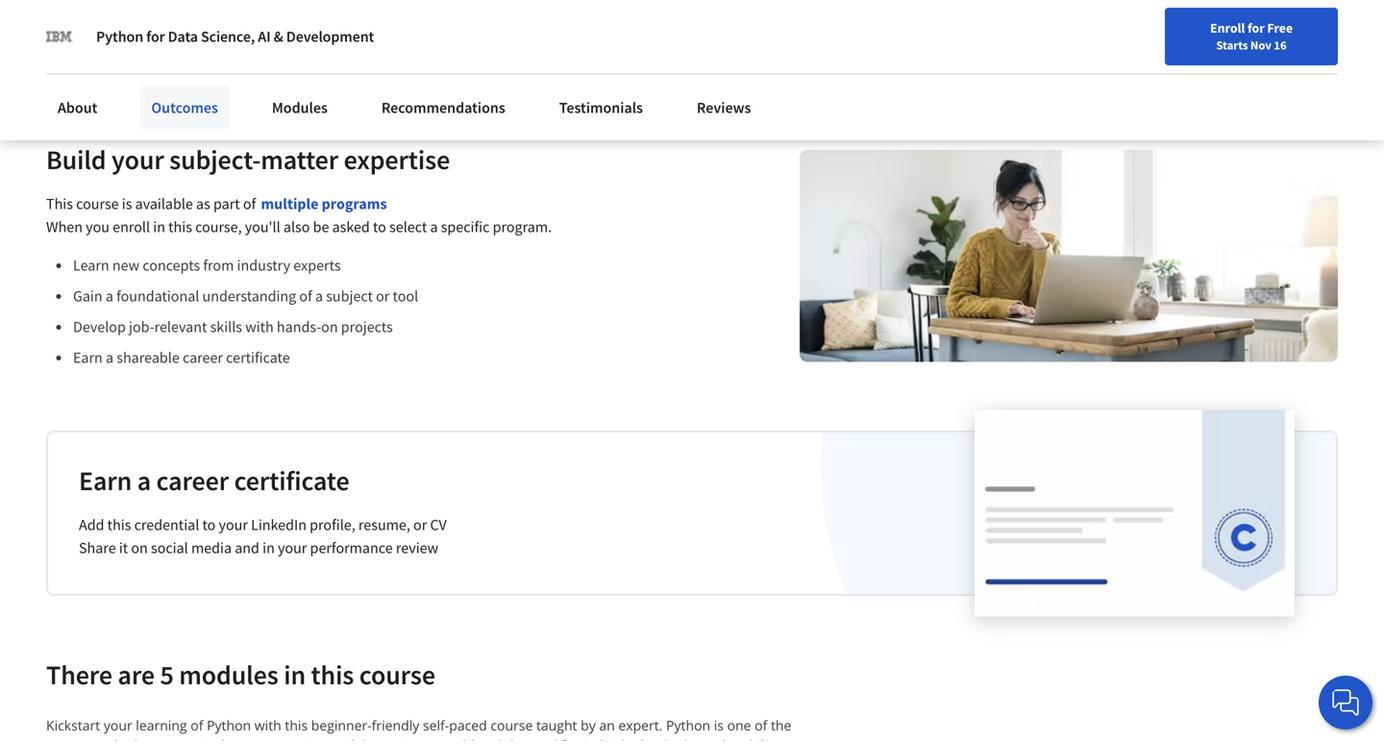 Task type: locate. For each thing, give the bounding box(es) containing it.
1 horizontal spatial on
[[321, 318, 338, 337]]

learn more about coursera for business
[[78, 28, 344, 47]]

free
[[1268, 19, 1294, 37]]

a down develop
[[106, 348, 114, 368]]

0 horizontal spatial and
[[235, 539, 260, 558]]

select
[[390, 218, 427, 237]]

to up media
[[202, 516, 216, 535]]

earn down develop
[[73, 348, 103, 368]]

there are 5 modules in this course
[[46, 659, 436, 692]]

and down the beginner-
[[330, 737, 355, 742]]

None search field
[[274, 12, 591, 50]]

your up "popular"
[[104, 717, 132, 735]]

2 horizontal spatial course
[[491, 717, 533, 735]]

testimonials link
[[548, 87, 655, 129]]

media
[[191, 539, 232, 558]]

certificate down develop job-relevant skills with hands-on projects
[[226, 348, 290, 368]]

or left cv
[[414, 516, 427, 535]]

0 horizontal spatial the
[[217, 737, 237, 742]]

1 horizontal spatial is
[[714, 717, 724, 735]]

course up demand
[[491, 717, 533, 735]]

the up ability
[[771, 717, 792, 735]]

most
[[46, 737, 78, 742]]

to inside add this credential to your linkedin profile, resume, or cv share it on social media and in your performance review
[[202, 516, 216, 535]]

gain
[[73, 287, 103, 306]]

learn
[[78, 28, 116, 47], [73, 256, 109, 275]]

a up the credential
[[137, 464, 151, 498]]

1 vertical spatial is
[[714, 717, 724, 735]]

for inside enroll for free starts nov 16
[[1248, 19, 1265, 37]]

this course is available as part of multiple programs when you enroll in this course, you'll also be asked to select a specific program.
[[46, 194, 552, 237]]

a right select
[[430, 218, 438, 237]]

this up it on the left
[[107, 516, 131, 535]]

add
[[79, 516, 104, 535]]

develop
[[73, 318, 126, 337]]

1 vertical spatial learn
[[73, 256, 109, 275]]

1 vertical spatial earn
[[79, 464, 132, 498]]

this inside add this credential to your linkedin profile, resume, or cv share it on social media and in your performance review
[[107, 516, 131, 535]]

multiple
[[261, 194, 319, 214]]

expertise
[[344, 143, 450, 177]]

gain a foundational understanding of a subject or tool
[[73, 287, 419, 306]]

skills
[[210, 318, 242, 337]]

this
[[46, 194, 73, 214]]

new
[[112, 256, 140, 275]]

of
[[243, 194, 256, 214], [300, 287, 312, 306], [191, 717, 203, 735], [755, 717, 768, 735]]

a right gain
[[106, 287, 113, 306]]

and right media
[[235, 539, 260, 558]]

in inside this course is available as part of multiple programs when you enroll in this course, you'll also be asked to select a specific program.
[[153, 218, 165, 237]]

0 vertical spatial to
[[373, 218, 386, 237]]

kickstart your learning of python with this beginner-friendly self-paced course taught by an expert. python is one of the most popular languages in the programming and data science world and demand for individuals who have the ability t
[[46, 717, 799, 742]]

in up the programming in the bottom of the page
[[284, 659, 306, 692]]

programming
[[241, 737, 327, 742]]

ibm image
[[46, 23, 73, 50]]

demand
[[506, 737, 558, 742]]

on right it on the left
[[131, 539, 148, 558]]

this inside this course is available as part of multiple programs when you enroll in this course, you'll also be asked to select a specific program.
[[168, 218, 192, 237]]

testimonials
[[560, 98, 643, 117]]

0 vertical spatial is
[[122, 194, 132, 214]]

with down understanding
[[245, 318, 274, 337]]

this up the programming in the bottom of the page
[[285, 717, 308, 735]]

course inside the kickstart your learning of python with this beginner-friendly self-paced course taught by an expert. python is one of the most popular languages in the programming and data science world and demand for individuals who have the ability t
[[491, 717, 533, 735]]

languages
[[134, 737, 198, 742]]

shareable
[[117, 348, 180, 368]]

0 vertical spatial earn
[[73, 348, 103, 368]]

1 vertical spatial course
[[359, 659, 436, 692]]

in down linkedin
[[263, 539, 275, 558]]

is up enroll at left
[[122, 194, 132, 214]]

earn a career certificate
[[79, 464, 350, 498]]

or inside add this credential to your linkedin profile, resume, or cv share it on social media and in your performance review
[[414, 516, 427, 535]]

with
[[245, 318, 274, 337], [255, 717, 282, 735]]

available
[[135, 194, 193, 214]]

or left tool
[[376, 287, 390, 306]]

1 horizontal spatial python
[[207, 717, 251, 735]]

matter
[[261, 143, 339, 177]]

individuals
[[583, 737, 651, 742]]

are
[[118, 659, 155, 692]]

0 horizontal spatial or
[[376, 287, 390, 306]]

this
[[168, 218, 192, 237], [107, 516, 131, 535], [311, 659, 354, 692], [285, 717, 308, 735]]

career up the credential
[[156, 464, 229, 498]]

1 vertical spatial certificate
[[234, 464, 350, 498]]

show notifications image
[[1161, 24, 1184, 47]]

or
[[376, 287, 390, 306], [414, 516, 427, 535]]

course
[[76, 194, 119, 214], [359, 659, 436, 692], [491, 717, 533, 735]]

course up friendly
[[359, 659, 436, 692]]

1 vertical spatial to
[[202, 516, 216, 535]]

python for data science, ai & development
[[96, 27, 374, 46]]

to inside this course is available as part of multiple programs when you enroll in this course, you'll also be asked to select a specific program.
[[373, 218, 386, 237]]

and down paced
[[478, 737, 502, 742]]

5
[[160, 659, 174, 692]]

0 horizontal spatial python
[[96, 27, 143, 46]]

share
[[79, 539, 116, 558]]

0 horizontal spatial course
[[76, 194, 119, 214]]

business
[[285, 28, 344, 47]]

by
[[581, 717, 596, 735]]

your down linkedin
[[278, 539, 307, 558]]

on
[[321, 318, 338, 337], [131, 539, 148, 558]]

ability
[[742, 737, 780, 742]]

0 vertical spatial course
[[76, 194, 119, 214]]

1 vertical spatial or
[[414, 516, 427, 535]]

earn
[[73, 348, 103, 368], [79, 464, 132, 498]]

credential
[[134, 516, 199, 535]]

1 vertical spatial on
[[131, 539, 148, 558]]

0 horizontal spatial is
[[122, 194, 132, 214]]

in inside the kickstart your learning of python with this beginner-friendly self-paced course taught by an expert. python is one of the most popular languages in the programming and data science world and demand for individuals who have the ability t
[[201, 737, 213, 742]]

career
[[183, 348, 223, 368], [156, 464, 229, 498]]

data
[[358, 737, 386, 742]]

enroll
[[113, 218, 150, 237]]

starts
[[1217, 38, 1249, 53]]

this down available
[[168, 218, 192, 237]]

certificate up linkedin
[[234, 464, 350, 498]]

cv
[[430, 516, 447, 535]]

projects
[[341, 318, 393, 337]]

learn for learn new concepts from industry experts
[[73, 256, 109, 275]]

learn new concepts from industry experts
[[73, 256, 341, 275]]

for up nov
[[1248, 19, 1265, 37]]

menu item
[[1017, 19, 1141, 82]]

a left 'subject'
[[315, 287, 323, 306]]

about
[[58, 98, 98, 117]]

for
[[1248, 19, 1265, 37], [146, 27, 165, 46], [263, 28, 282, 47], [562, 737, 580, 742]]

is left the one
[[714, 717, 724, 735]]

the
[[771, 717, 792, 735], [217, 737, 237, 742], [718, 737, 739, 742]]

0 horizontal spatial to
[[202, 516, 216, 535]]

python down 'modules' on the bottom
[[207, 717, 251, 735]]

the left the programming in the bottom of the page
[[217, 737, 237, 742]]

2 horizontal spatial the
[[771, 717, 792, 735]]

there
[[46, 659, 112, 692]]

of right part in the top of the page
[[243, 194, 256, 214]]

in down available
[[153, 218, 165, 237]]

python
[[96, 27, 143, 46], [207, 717, 251, 735], [667, 717, 711, 735]]

a for earn a shareable career certificate
[[106, 348, 114, 368]]

foundational
[[116, 287, 199, 306]]

job-
[[129, 318, 154, 337]]

learn up gain
[[73, 256, 109, 275]]

your up available
[[112, 143, 164, 177]]

1 horizontal spatial to
[[373, 218, 386, 237]]

learn right ibm "icon"
[[78, 28, 116, 47]]

tool
[[393, 287, 419, 306]]

learn more about coursera for business link
[[78, 28, 344, 47]]

career down relevant
[[183, 348, 223, 368]]

1 horizontal spatial the
[[718, 737, 739, 742]]

this up the beginner-
[[311, 659, 354, 692]]

and
[[235, 539, 260, 558], [330, 737, 355, 742], [478, 737, 502, 742]]

on down 'subject'
[[321, 318, 338, 337]]

modules link
[[261, 87, 339, 129]]

beginner-
[[311, 717, 372, 735]]

1 horizontal spatial or
[[414, 516, 427, 535]]

the down the one
[[718, 737, 739, 742]]

1 vertical spatial with
[[255, 717, 282, 735]]

recommendations
[[382, 98, 506, 117]]

2 vertical spatial course
[[491, 717, 533, 735]]

one
[[728, 717, 752, 735]]

earn up add
[[79, 464, 132, 498]]

course up you
[[76, 194, 119, 214]]

for down 'taught'
[[562, 737, 580, 742]]

reviews
[[697, 98, 752, 117]]

python up have
[[667, 717, 711, 735]]

build your subject-matter expertise
[[46, 143, 450, 177]]

in right languages
[[201, 737, 213, 742]]

is
[[122, 194, 132, 214], [714, 717, 724, 735]]

coursera career certificate image
[[975, 410, 1296, 616]]

friendly
[[372, 717, 420, 735]]

about
[[157, 28, 197, 47]]

python left about
[[96, 27, 143, 46]]

to left select
[[373, 218, 386, 237]]

to
[[373, 218, 386, 237], [202, 516, 216, 535]]

0 vertical spatial learn
[[78, 28, 116, 47]]

in
[[153, 218, 165, 237], [263, 539, 275, 558], [284, 659, 306, 692], [201, 737, 213, 742]]

0 horizontal spatial on
[[131, 539, 148, 558]]

taught
[[537, 717, 578, 735]]

with up the programming in the bottom of the page
[[255, 717, 282, 735]]

coursera
[[200, 28, 260, 47]]



Task type: describe. For each thing, give the bounding box(es) containing it.
is inside this course is available as part of multiple programs when you enroll in this course, you'll also be asked to select a specific program.
[[122, 194, 132, 214]]

a for gain a foundational understanding of a subject or tool
[[106, 287, 113, 306]]

2 horizontal spatial and
[[478, 737, 502, 742]]

specific
[[441, 218, 490, 237]]

of up languages
[[191, 717, 203, 735]]

resume,
[[359, 516, 411, 535]]

modules
[[179, 659, 279, 692]]

also
[[284, 218, 310, 237]]

course,
[[195, 218, 242, 237]]

of up ability
[[755, 717, 768, 735]]

of inside this course is available as part of multiple programs when you enroll in this course, you'll also be asked to select a specific program.
[[243, 194, 256, 214]]

1 vertical spatial career
[[156, 464, 229, 498]]

experts
[[294, 256, 341, 275]]

coursera enterprise logos image
[[910, 0, 1295, 35]]

1 horizontal spatial course
[[359, 659, 436, 692]]

with inside the kickstart your learning of python with this beginner-friendly self-paced course taught by an expert. python is one of the most popular languages in the programming and data science world and demand for individuals who have the ability t
[[255, 717, 282, 735]]

2 horizontal spatial python
[[667, 717, 711, 735]]

social
[[151, 539, 188, 558]]

add this credential to your linkedin profile, resume, or cv share it on social media and in your performance review
[[79, 516, 447, 558]]

self-
[[423, 717, 449, 735]]

subject-
[[169, 143, 261, 177]]

earn for earn a shareable career certificate
[[73, 348, 103, 368]]

&
[[274, 27, 283, 46]]

coursera image
[[23, 16, 145, 46]]

relevant
[[154, 318, 207, 337]]

0 vertical spatial certificate
[[226, 348, 290, 368]]

0 vertical spatial career
[[183, 348, 223, 368]]

in inside add this credential to your linkedin profile, resume, or cv share it on social media and in your performance review
[[263, 539, 275, 558]]

review
[[396, 539, 439, 558]]

0 vertical spatial on
[[321, 318, 338, 337]]

enroll
[[1211, 19, 1246, 37]]

a for earn a career certificate
[[137, 464, 151, 498]]

your up media
[[219, 516, 248, 535]]

is inside the kickstart your learning of python with this beginner-friendly self-paced course taught by an expert. python is one of the most popular languages in the programming and data science world and demand for individuals who have the ability t
[[714, 717, 724, 735]]

more
[[119, 28, 154, 47]]

ai
[[258, 27, 271, 46]]

this inside the kickstart your learning of python with this beginner-friendly self-paced course taught by an expert. python is one of the most popular languages in the programming and data science world and demand for individuals who have the ability t
[[285, 717, 308, 735]]

recommendations link
[[370, 87, 517, 129]]

develop job-relevant skills with hands-on projects
[[73, 318, 393, 337]]

multiple programs button
[[261, 193, 387, 216]]

for left business
[[263, 28, 282, 47]]

learning
[[136, 717, 187, 735]]

from
[[203, 256, 234, 275]]

you
[[86, 218, 110, 237]]

asked
[[332, 218, 370, 237]]

data
[[168, 27, 198, 46]]

you'll
[[245, 218, 281, 237]]

subject
[[326, 287, 373, 306]]

science
[[389, 737, 436, 742]]

nov
[[1251, 38, 1272, 53]]

for inside the kickstart your learning of python with this beginner-friendly self-paced course taught by an expert. python is one of the most popular languages in the programming and data science world and demand for individuals who have the ability t
[[562, 737, 580, 742]]

for left data
[[146, 27, 165, 46]]

modules
[[272, 98, 328, 117]]

have
[[684, 737, 715, 742]]

program.
[[493, 218, 552, 237]]

world
[[439, 737, 475, 742]]

16
[[1275, 38, 1287, 53]]

development
[[286, 27, 374, 46]]

reviews link
[[686, 87, 763, 129]]

as
[[196, 194, 210, 214]]

build
[[46, 143, 106, 177]]

be
[[313, 218, 329, 237]]

hands-
[[277, 318, 321, 337]]

linkedin
[[251, 516, 307, 535]]

part
[[214, 194, 240, 214]]

and inside add this credential to your linkedin profile, resume, or cv share it on social media and in your performance review
[[235, 539, 260, 558]]

on inside add this credential to your linkedin profile, resume, or cv share it on social media and in your performance review
[[131, 539, 148, 558]]

a inside this course is available as part of multiple programs when you enroll in this course, you'll also be asked to select a specific program.
[[430, 218, 438, 237]]

kickstart
[[46, 717, 100, 735]]

earn for earn a career certificate
[[79, 464, 132, 498]]

industry
[[237, 256, 291, 275]]

0 vertical spatial with
[[245, 318, 274, 337]]

science,
[[201, 27, 255, 46]]

outcomes
[[151, 98, 218, 117]]

paced
[[449, 717, 487, 735]]

1 horizontal spatial and
[[330, 737, 355, 742]]

understanding
[[203, 287, 296, 306]]

outcomes link
[[140, 87, 230, 129]]

programs
[[322, 194, 387, 214]]

your inside the kickstart your learning of python with this beginner-friendly self-paced course taught by an expert. python is one of the most popular languages in the programming and data science world and demand for individuals who have the ability t
[[104, 717, 132, 735]]

about link
[[46, 87, 109, 129]]

chat with us image
[[1331, 688, 1362, 718]]

earn a shareable career certificate
[[73, 348, 290, 368]]

enroll for free starts nov 16
[[1211, 19, 1294, 53]]

learn for learn more about coursera for business
[[78, 28, 116, 47]]

0 vertical spatial or
[[376, 287, 390, 306]]

popular
[[81, 737, 131, 742]]

expert.
[[619, 717, 663, 735]]

performance
[[310, 539, 393, 558]]

course inside this course is available as part of multiple programs when you enroll in this course, you'll also be asked to select a specific program.
[[76, 194, 119, 214]]

an
[[600, 717, 615, 735]]

of up hands-
[[300, 287, 312, 306]]



Task type: vqa. For each thing, say whether or not it's contained in the screenshot.
the topmost on
yes



